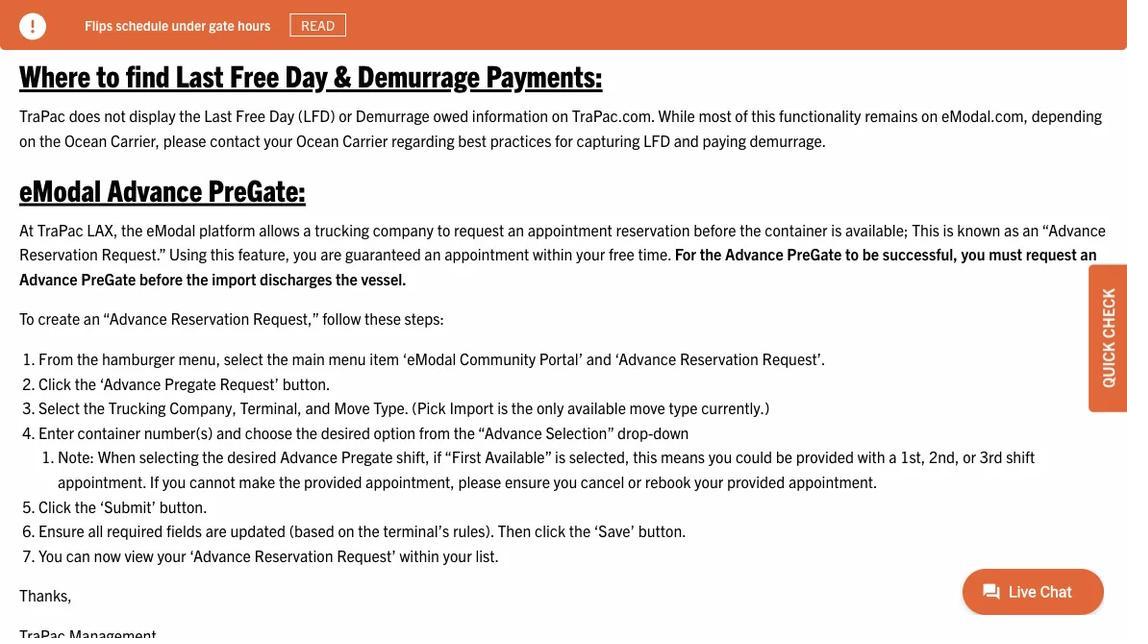 Task type: locate. For each thing, give the bounding box(es) containing it.
1 horizontal spatial desired
[[321, 423, 370, 443]]

please inside the trapac does not display the last free day (lfd) or demurrage owed information on trapac.com. while most of this functionality remains on emodal.com, depending on the ocean carrier, please contact your ocean carrier regarding best practices for capturing lfd and paying demurrage.
[[163, 131, 207, 150]]

0 vertical spatial container
[[765, 220, 828, 240]]

trapac inside the trapac does not display the last free day (lfd) or demurrage owed information on trapac.com. while most of this functionality remains on emodal.com, depending on the ocean carrier, please contact your ocean carrier regarding best practices for capturing lfd and paying demurrage.
[[19, 106, 65, 125]]

0 horizontal spatial provided
[[304, 473, 362, 492]]

then
[[498, 522, 531, 541]]

to
[[19, 310, 34, 329]]

could
[[736, 448, 773, 467]]

0 horizontal spatial pregate
[[81, 270, 136, 289]]

0 vertical spatial pregate
[[787, 245, 842, 264]]

1 horizontal spatial request'
[[337, 547, 396, 566]]

1 vertical spatial within
[[400, 547, 440, 566]]

"advance up hamburger
[[103, 310, 167, 329]]

you left cancel
[[554, 473, 577, 492]]

or right (lfd)
[[339, 106, 352, 125]]

0 vertical spatial within
[[533, 245, 573, 264]]

provided up (based
[[304, 473, 362, 492]]

or inside the trapac does not display the last free day (lfd) or demurrage owed information on trapac.com. while most of this functionality remains on emodal.com, depending on the ocean carrier, please contact your ocean carrier regarding best practices for capturing lfd and paying demurrage.
[[339, 106, 352, 125]]

available"
[[485, 448, 552, 467]]

0 horizontal spatial a
[[303, 220, 311, 240]]

0 vertical spatial request
[[454, 220, 504, 240]]

container left available;
[[765, 220, 828, 240]]

free
[[230, 56, 279, 94], [236, 106, 266, 125]]

0 horizontal spatial please
[[163, 131, 207, 150]]

gate
[[209, 16, 235, 33]]

2 vertical spatial "advance
[[478, 423, 542, 443]]

you right if
[[162, 473, 186, 492]]

1 horizontal spatial within
[[533, 245, 573, 264]]

emodal up at
[[19, 170, 101, 208]]

0 horizontal spatial button.
[[159, 497, 208, 517]]

the right display
[[179, 106, 201, 125]]

1 vertical spatial please
[[458, 473, 502, 492]]

"advance up available"
[[478, 423, 542, 443]]

this right 'of'
[[752, 106, 776, 125]]

0 vertical spatial to
[[97, 56, 120, 94]]

your
[[264, 131, 293, 150], [576, 245, 605, 264], [695, 473, 724, 492], [157, 547, 186, 566], [443, 547, 472, 566]]

number(s)
[[144, 423, 213, 443]]

and down company,
[[216, 423, 242, 443]]

1 horizontal spatial pregate
[[341, 448, 393, 467]]

before inside the at trapac lax, the emodal platform allows a trucking company to request an appointment reservation before the container is available; this is known as an "advance reservation request." using this feature, you are guaranteed an appointment within your free time.
[[694, 220, 737, 240]]

free down hours
[[230, 56, 279, 94]]

and left the move
[[305, 399, 331, 418]]

provided left "with"
[[796, 448, 854, 467]]

1 vertical spatial emodal
[[146, 220, 196, 240]]

trapac left does on the left top of page
[[19, 106, 65, 125]]

and down while
[[674, 131, 699, 150]]

if
[[433, 448, 442, 467]]

be right the could
[[776, 448, 793, 467]]

1 horizontal spatial this
[[633, 448, 658, 467]]

2 vertical spatial this
[[633, 448, 658, 467]]

day inside the trapac does not display the last free day (lfd) or demurrage owed information on trapac.com. while most of this functionality remains on emodal.com, depending on the ocean carrier, please contact your ocean carrier regarding best practices for capturing lfd and paying demurrage.
[[269, 106, 295, 125]]

2 horizontal spatial provided
[[796, 448, 854, 467]]

1 horizontal spatial "advance
[[478, 423, 542, 443]]

trapac
[[19, 106, 65, 125], [37, 220, 83, 240]]

2 horizontal spatial or
[[963, 448, 977, 467]]

1 horizontal spatial be
[[863, 245, 880, 264]]

container inside the at trapac lax, the emodal platform allows a trucking company to request an appointment reservation before the container is available; this is known as an "advance reservation request." using this feature, you are guaranteed an appointment within your free time.
[[765, 220, 828, 240]]

1 vertical spatial be
[[776, 448, 793, 467]]

0 horizontal spatial this
[[210, 245, 235, 264]]

selected,
[[569, 448, 630, 467]]

2 horizontal spatial "advance
[[1042, 220, 1107, 240]]

0 vertical spatial emodal
[[19, 170, 101, 208]]

pregate down menu,
[[165, 374, 216, 393]]

advance down choose
[[280, 448, 338, 467]]

please down display
[[163, 131, 207, 150]]

fields
[[166, 522, 202, 541]]

0 vertical spatial last
[[176, 56, 224, 94]]

2 appointment. from the left
[[789, 473, 878, 492]]

1 horizontal spatial 'advance
[[190, 547, 251, 566]]

find
[[126, 56, 170, 94]]

advance right for
[[726, 245, 784, 264]]

provided
[[796, 448, 854, 467], [304, 473, 362, 492], [727, 473, 785, 492]]

0 vertical spatial are
[[321, 245, 342, 264]]

1 vertical spatial request
[[1026, 245, 1077, 264]]

0 vertical spatial this
[[752, 106, 776, 125]]

request
[[454, 220, 504, 240], [1026, 245, 1077, 264]]

or right cancel
[[628, 473, 642, 492]]

or left the 3rd at the right of page
[[963, 448, 977, 467]]

the right make
[[279, 473, 301, 492]]

1 horizontal spatial a
[[889, 448, 897, 467]]

last down 'under'
[[176, 56, 224, 94]]

on
[[552, 106, 569, 125], [922, 106, 938, 125], [19, 131, 36, 150], [338, 522, 355, 541]]

1 vertical spatial day
[[269, 106, 295, 125]]

1 vertical spatial request'
[[337, 547, 396, 566]]

1 vertical spatial pregate
[[81, 270, 136, 289]]

for
[[555, 131, 573, 150]]

on right (based
[[338, 522, 355, 541]]

2nd,
[[929, 448, 960, 467]]

an up for the advance pregate to be successful, you must request an advance pregate before the import discharges the vessel.
[[508, 220, 524, 240]]

before down using
[[140, 270, 183, 289]]

import
[[450, 399, 494, 418]]

on up for
[[552, 106, 569, 125]]

please
[[163, 131, 207, 150], [458, 473, 502, 492]]

as
[[1005, 220, 1020, 240]]

1 horizontal spatial request
[[1026, 245, 1077, 264]]

1 vertical spatial to
[[437, 220, 451, 240]]

'advance
[[615, 350, 677, 369], [100, 374, 161, 393], [190, 547, 251, 566]]

0 vertical spatial please
[[163, 131, 207, 150]]

an inside for the advance pregate to be successful, you must request an advance pregate before the import discharges the vessel.
[[1081, 245, 1097, 264]]

the right select
[[83, 399, 105, 418]]

'advance up move
[[615, 350, 677, 369]]

emodal up using
[[146, 220, 196, 240]]

known
[[958, 220, 1001, 240]]

type.
[[374, 399, 409, 418]]

pregate down option
[[341, 448, 393, 467]]

0 vertical spatial button.
[[283, 374, 331, 393]]

0 horizontal spatial request
[[454, 220, 504, 240]]

successful,
[[883, 245, 958, 264]]

reservation
[[19, 245, 98, 264], [171, 310, 249, 329], [680, 350, 759, 369], [255, 547, 333, 566]]

0 horizontal spatial are
[[206, 522, 227, 541]]

1 vertical spatial 'advance
[[100, 374, 161, 393]]

from the hamburger menu, select the main menu item 'emodal community portal' and 'advance reservation request'. click the 'advance pregate request' button. select the trucking company, terminal, and move type. (pick import is the only available move type currently.) enter container number(s) and choose the desired option from the "advance selection" drop-down note: when selecting the desired advance pregate shift, if "first available" is selected, this means you could be provided with a 1st, 2nd, or 3rd shift appointment. if you cannot make the provided appointment, please ensure you cancel or rebook your provided appointment. click the 'submit' button. ensure all required fields are updated (based on the terminal's rules). then click the 'save' button. you can now view your 'advance reservation request' within your list.
[[38, 350, 1036, 566]]

2 horizontal spatial to
[[846, 245, 859, 264]]

1 horizontal spatial before
[[694, 220, 737, 240]]

0 horizontal spatial emodal
[[19, 170, 101, 208]]

2 vertical spatial button.
[[639, 522, 687, 541]]

selecting
[[139, 448, 199, 467]]

this
[[752, 106, 776, 125], [210, 245, 235, 264], [633, 448, 658, 467]]

your inside the trapac does not display the last free day (lfd) or demurrage owed information on trapac.com. while most of this functionality remains on emodal.com, depending on the ocean carrier, please contact your ocean carrier regarding best practices for capturing lfd and paying demurrage.
[[264, 131, 293, 150]]

view
[[125, 547, 154, 566]]

are inside from the hamburger menu, select the main menu item 'emodal community portal' and 'advance reservation request'. click the 'advance pregate request' button. select the trucking company, terminal, and move type. (pick import is the only available move type currently.) enter container number(s) and choose the desired option from the "advance selection" drop-down note: when selecting the desired advance pregate shift, if "first available" is selected, this means you could be provided with a 1st, 2nd, or 3rd shift appointment. if you cannot make the provided appointment, please ensure you cancel or rebook your provided appointment. click the 'submit' button. ensure all required fields are updated (based on the terminal's rules). then click the 'save' button. you can now view your 'advance reservation request' within your list.
[[206, 522, 227, 541]]

container
[[765, 220, 828, 240], [78, 423, 140, 443]]

the left the only
[[512, 399, 533, 418]]

1 vertical spatial last
[[204, 106, 232, 125]]

the left vessel.
[[336, 270, 358, 289]]

2 horizontal spatial this
[[752, 106, 776, 125]]

the up select
[[75, 374, 96, 393]]

1 horizontal spatial button.
[[283, 374, 331, 393]]

free inside the trapac does not display the last free day (lfd) or demurrage owed information on trapac.com. while most of this functionality remains on emodal.com, depending on the ocean carrier, please contact your ocean carrier regarding best practices for capturing lfd and paying demurrage.
[[236, 106, 266, 125]]

are
[[321, 245, 342, 264], [206, 522, 227, 541]]

0 vertical spatial before
[[694, 220, 737, 240]]

where to find last free day & demurrage payments:
[[19, 56, 603, 94]]

ocean down (lfd)
[[296, 131, 339, 150]]

to left find
[[97, 56, 120, 94]]

exports
[[72, 17, 122, 36]]

button. up fields
[[159, 497, 208, 517]]

and
[[674, 131, 699, 150], [587, 350, 612, 369], [305, 399, 331, 418], [216, 423, 242, 443]]

rebook
[[645, 473, 691, 492]]

0 vertical spatial click
[[38, 374, 71, 393]]

for the advance pregate to be successful, you must request an advance pregate before the import discharges the vessel.
[[19, 245, 1097, 289]]

click up "ensure"
[[38, 497, 71, 517]]

you down "known" at the right of the page
[[962, 245, 986, 264]]

1 horizontal spatial please
[[458, 473, 502, 492]]

request' down select
[[220, 374, 279, 393]]

create
[[38, 310, 80, 329]]

an right must
[[1081, 245, 1097, 264]]

0 vertical spatial a
[[303, 220, 311, 240]]

0 vertical spatial be
[[863, 245, 880, 264]]

ocean
[[64, 131, 107, 150], [296, 131, 339, 150]]

1 vertical spatial a
[[889, 448, 897, 467]]

1 horizontal spatial container
[[765, 220, 828, 240]]

trapac does not display the last free day (lfd) or demurrage owed information on trapac.com. while most of this functionality remains on emodal.com, depending on the ocean carrier, please contact your ocean carrier regarding best practices for capturing lfd and paying demurrage.
[[19, 106, 1103, 150]]

0 horizontal spatial appointment.
[[58, 473, 146, 492]]

0 horizontal spatial "advance
[[103, 310, 167, 329]]

1 horizontal spatial appointment.
[[789, 473, 878, 492]]

1 vertical spatial or
[[963, 448, 977, 467]]

'advance down fields
[[190, 547, 251, 566]]

at trapac lax, the emodal platform allows a trucking company to request an appointment reservation before the container is available; this is known as an "advance reservation request." using this feature, you are guaranteed an appointment within your free time.
[[19, 220, 1107, 264]]

a left 1st, on the right of the page
[[889, 448, 897, 467]]

please down "first
[[458, 473, 502, 492]]

2 vertical spatial or
[[628, 473, 642, 492]]

1 vertical spatial desired
[[227, 448, 277, 467]]

1 horizontal spatial are
[[321, 245, 342, 264]]

"advance right as
[[1042, 220, 1107, 240]]

0 horizontal spatial be
[[776, 448, 793, 467]]

note:
[[58, 448, 94, 467]]

1 vertical spatial button.
[[159, 497, 208, 517]]

is right the import
[[498, 399, 508, 418]]

an down company
[[425, 245, 441, 264]]

functionality
[[779, 106, 862, 125]]

you up discharges
[[293, 245, 317, 264]]

within
[[533, 245, 573, 264], [400, 547, 440, 566]]

1 vertical spatial are
[[206, 522, 227, 541]]

'advance up trucking
[[100, 374, 161, 393]]

advance down carrier,
[[107, 170, 202, 208]]

a right allows
[[303, 220, 311, 240]]

day left (lfd)
[[269, 106, 295, 125]]

'emodal
[[403, 350, 456, 369]]

2 ocean from the left
[[296, 131, 339, 150]]

desired up make
[[227, 448, 277, 467]]

request right company
[[454, 220, 504, 240]]

0 horizontal spatial container
[[78, 423, 140, 443]]

with
[[858, 448, 886, 467]]

3rd
[[980, 448, 1003, 467]]

0 vertical spatial day
[[285, 56, 328, 94]]

an
[[508, 220, 524, 240], [1023, 220, 1040, 240], [425, 245, 441, 264], [1081, 245, 1097, 264], [84, 310, 100, 329]]

0 horizontal spatial or
[[339, 106, 352, 125]]

is down the selection"
[[555, 448, 566, 467]]

appointment.
[[58, 473, 146, 492], [789, 473, 878, 492]]

0 horizontal spatial to
[[97, 56, 120, 94]]

1 vertical spatial click
[[38, 497, 71, 517]]

0 vertical spatial "advance
[[1042, 220, 1107, 240]]

button. right 'save'
[[639, 522, 687, 541]]

appointment. down "with"
[[789, 473, 878, 492]]

2 vertical spatial 'advance
[[190, 547, 251, 566]]

this down 'platform'
[[210, 245, 235, 264]]

within down terminal's on the left bottom
[[400, 547, 440, 566]]

feature,
[[238, 245, 290, 264]]

the up 'all'
[[75, 497, 96, 517]]

reservation down (based
[[255, 547, 333, 566]]

you inside for the advance pregate to be successful, you must request an advance pregate before the import discharges the vessel.
[[962, 245, 986, 264]]

"advance inside the at trapac lax, the emodal platform allows a trucking company to request an appointment reservation before the container is available; this is known as an "advance reservation request." using this feature, you are guaranteed an appointment within your free time.
[[1042, 220, 1107, 240]]

you
[[293, 245, 317, 264], [962, 245, 986, 264], [709, 448, 732, 467], [162, 473, 186, 492], [554, 473, 577, 492]]

0 vertical spatial desired
[[321, 423, 370, 443]]

0 vertical spatial 'advance
[[615, 350, 677, 369]]

request."
[[102, 245, 166, 264]]

demurrage up owed
[[358, 56, 480, 94]]

quick check
[[1099, 289, 1118, 389]]

are right fields
[[206, 522, 227, 541]]

0 vertical spatial trapac
[[19, 106, 65, 125]]

0 horizontal spatial before
[[140, 270, 183, 289]]

emodal.com,
[[942, 106, 1029, 125]]

rules).
[[453, 522, 494, 541]]

provided down the could
[[727, 473, 785, 492]]

trapac right at
[[37, 220, 83, 240]]

ocean down does on the left top of page
[[64, 131, 107, 150]]

0 horizontal spatial within
[[400, 547, 440, 566]]

this down drop-
[[633, 448, 658, 467]]

move
[[630, 399, 666, 418]]

emodal advance pregate:
[[19, 170, 306, 208]]

to inside for the advance pregate to be successful, you must request an advance pregate before the import discharges the vessel.
[[846, 245, 859, 264]]

item
[[370, 350, 399, 369]]

trapac inside the at trapac lax, the emodal platform allows a trucking company to request an appointment reservation before the container is available; this is known as an "advance reservation request." using this feature, you are guaranteed an appointment within your free time.
[[37, 220, 83, 240]]

1 vertical spatial before
[[140, 270, 183, 289]]

request'
[[220, 374, 279, 393], [337, 547, 396, 566]]

advance
[[107, 170, 202, 208], [726, 245, 784, 264], [19, 270, 78, 289], [280, 448, 338, 467]]

to down available;
[[846, 245, 859, 264]]

or
[[339, 106, 352, 125], [963, 448, 977, 467], [628, 473, 642, 492]]

payments:
[[486, 56, 603, 94]]

1 click from the top
[[38, 374, 71, 393]]

vessel.
[[361, 270, 406, 289]]

0 vertical spatial request'
[[220, 374, 279, 393]]

your down means
[[695, 473, 724, 492]]

be
[[863, 245, 880, 264], [776, 448, 793, 467]]

not
[[104, 106, 126, 125]]

1 vertical spatial trapac
[[37, 220, 83, 240]]

be down available;
[[863, 245, 880, 264]]

0 horizontal spatial pregate
[[165, 374, 216, 393]]

1 vertical spatial free
[[236, 106, 266, 125]]

1 ocean from the left
[[64, 131, 107, 150]]

your inside the at trapac lax, the emodal platform allows a trucking company to request an appointment reservation before the container is available; this is known as an "advance reservation request." using this feature, you are guaranteed an appointment within your free time.
[[576, 245, 605, 264]]

steps:
[[405, 310, 445, 329]]

0 vertical spatial demurrage
[[358, 56, 480, 94]]

within left the free
[[533, 245, 573, 264]]

and right portal'
[[587, 350, 612, 369]]

your right contact
[[264, 131, 293, 150]]

when
[[98, 448, 136, 467]]

click down from
[[38, 374, 71, 393]]

1 vertical spatial container
[[78, 423, 140, 443]]

now
[[94, 547, 121, 566]]

desired down the move
[[321, 423, 370, 443]]

container up when
[[78, 423, 140, 443]]

day left &
[[285, 56, 328, 94]]

the up the request."
[[121, 220, 143, 240]]

1 horizontal spatial emodal
[[146, 220, 196, 240]]

and inside the trapac does not display the last free day (lfd) or demurrage owed information on trapac.com. while most of this functionality remains on emodal.com, depending on the ocean carrier, please contact your ocean carrier regarding best practices for capturing lfd and paying demurrage.
[[674, 131, 699, 150]]

where
[[19, 56, 90, 94]]

1 vertical spatial demurrage
[[356, 106, 430, 125]]

advance inside from the hamburger menu, select the main menu item 'emodal community portal' and 'advance reservation request'. click the 'advance pregate request' button. select the trucking company, terminal, and move type. (pick import is the only available move type currently.) enter container number(s) and choose the desired option from the "advance selection" drop-down note: when selecting the desired advance pregate shift, if "first available" is selected, this means you could be provided with a 1st, 2nd, or 3rd shift appointment. if you cannot make the provided appointment, please ensure you cancel or rebook your provided appointment. click the 'submit' button. ensure all required fields are updated (based on the terminal's rules). then click the 'save' button. you can now view your 'advance reservation request' within your list.
[[280, 448, 338, 467]]

using
[[169, 245, 207, 264]]

before up for
[[694, 220, 737, 240]]

before
[[694, 220, 737, 240], [140, 270, 183, 289]]

your down fields
[[157, 547, 186, 566]]

are inside the at trapac lax, the emodal platform allows a trucking company to request an appointment reservation before the container is available; this is known as an "advance reservation request." using this feature, you are guaranteed an appointment within your free time.
[[321, 245, 342, 264]]

shift,
[[397, 448, 430, 467]]

last inside the trapac does not display the last free day (lfd) or demurrage owed information on trapac.com. while most of this functionality remains on emodal.com, depending on the ocean carrier, please contact your ocean carrier regarding best practices for capturing lfd and paying demurrage.
[[204, 106, 232, 125]]



Task type: describe. For each thing, give the bounding box(es) containing it.
on right "remains"
[[922, 106, 938, 125]]

0 horizontal spatial 'advance
[[100, 374, 161, 393]]

within inside the at trapac lax, the emodal platform allows a trucking company to request an appointment reservation before the container is available; this is known as an "advance reservation request." using this feature, you are guaranteed an appointment within your free time.
[[533, 245, 573, 264]]

to create an "advance reservation request," follow these steps:
[[19, 310, 445, 329]]

quick check link
[[1089, 265, 1128, 413]]

demurrage.
[[750, 131, 827, 150]]

container inside from the hamburger menu, select the main menu item 'emodal community portal' and 'advance reservation request'. click the 'advance pregate request' button. select the trucking company, terminal, and move type. (pick import is the only available move type currently.) enter container number(s) and choose the desired option from the "advance selection" drop-down note: when selecting the desired advance pregate shift, if "first available" is selected, this means you could be provided with a 1st, 2nd, or 3rd shift appointment. if you cannot make the provided appointment, please ensure you cancel or rebook your provided appointment. click the 'submit' button. ensure all required fields are updated (based on the terminal's rules). then click the 'save' button. you can now view your 'advance reservation request' within your list.
[[78, 423, 140, 443]]

request,"
[[253, 310, 319, 329]]

available
[[568, 399, 626, 418]]

(based
[[289, 522, 335, 541]]

shift
[[1007, 448, 1036, 467]]

reservation
[[616, 220, 690, 240]]

depending
[[1032, 106, 1103, 125]]

follow
[[322, 310, 361, 329]]

remains
[[865, 106, 918, 125]]

must
[[989, 245, 1023, 264]]

(lfd)
[[298, 106, 335, 125]]

available;
[[846, 220, 909, 240]]

guaranteed
[[345, 245, 421, 264]]

trapac.com.
[[572, 106, 655, 125]]

the down paying
[[740, 220, 762, 240]]

company,
[[170, 399, 237, 418]]

discharges
[[260, 270, 332, 289]]

the up cannot
[[202, 448, 224, 467]]

flips
[[85, 16, 113, 33]]

you left the could
[[709, 448, 732, 467]]

enter
[[38, 423, 74, 443]]

the left main at the bottom of the page
[[267, 350, 289, 369]]

does
[[69, 106, 101, 125]]

oak exports – oak.export@trapac.com
[[38, 17, 297, 36]]

1 horizontal spatial provided
[[727, 473, 785, 492]]

the right click
[[569, 522, 591, 541]]

this inside the at trapac lax, the emodal platform allows a trucking company to request an appointment reservation before the container is available; this is known as an "advance reservation request." using this feature, you are guaranteed an appointment within your free time.
[[210, 245, 235, 264]]

contact
[[210, 131, 260, 150]]

an right create
[[84, 310, 100, 329]]

down
[[654, 423, 689, 443]]

owed
[[434, 106, 469, 125]]

choose
[[245, 423, 293, 443]]

1 horizontal spatial or
[[628, 473, 642, 492]]

from
[[419, 423, 450, 443]]

most
[[699, 106, 732, 125]]

from
[[38, 350, 73, 369]]

time.
[[638, 245, 672, 264]]

select
[[38, 399, 80, 418]]

lfd
[[644, 131, 671, 150]]

flips schedule under gate hours
[[85, 16, 271, 33]]

before inside for the advance pregate to be successful, you must request an advance pregate before the import discharges the vessel.
[[140, 270, 183, 289]]

the up "first
[[454, 423, 475, 443]]

if
[[150, 473, 159, 492]]

2 horizontal spatial button.
[[639, 522, 687, 541]]

regarding
[[392, 131, 455, 150]]

drop-
[[618, 423, 654, 443]]

the right for
[[700, 245, 722, 264]]

0 vertical spatial appointment
[[528, 220, 613, 240]]

is left available;
[[832, 220, 842, 240]]

quick
[[1099, 342, 1118, 389]]

2 horizontal spatial 'advance
[[615, 350, 677, 369]]

carrier
[[343, 131, 388, 150]]

the right from
[[77, 350, 98, 369]]

paying
[[703, 131, 747, 150]]

oak
[[38, 17, 68, 36]]

import
[[212, 270, 256, 289]]

is right 'this'
[[944, 220, 954, 240]]

hours
[[238, 16, 271, 33]]

appointment,
[[366, 473, 455, 492]]

be inside from the hamburger menu, select the main menu item 'emodal community portal' and 'advance reservation request'. click the 'advance pregate request' button. select the trucking company, terminal, and move type. (pick import is the only available move type currently.) enter container number(s) and choose the desired option from the "advance selection" drop-down note: when selecting the desired advance pregate shift, if "first available" is selected, this means you could be provided with a 1st, 2nd, or 3rd shift appointment. if you cannot make the provided appointment, please ensure you cancel or rebook your provided appointment. click the 'submit' button. ensure all required fields are updated (based on the terminal's rules). then click the 'save' button. you can now view your 'advance reservation request' within your list.
[[776, 448, 793, 467]]

request inside the at trapac lax, the emodal platform allows a trucking company to request an appointment reservation before the container is available; this is known as an "advance reservation request." using this feature, you are guaranteed an appointment within your free time.
[[454, 220, 504, 240]]

information
[[472, 106, 549, 125]]

ensure
[[38, 522, 84, 541]]

only
[[537, 399, 564, 418]]

emodal inside the at trapac lax, the emodal platform allows a trucking company to request an appointment reservation before the container is available; this is known as an "advance reservation request." using this feature, you are guaranteed an appointment within your free time.
[[146, 220, 196, 240]]

lax,
[[87, 220, 118, 240]]

reservation up menu,
[[171, 310, 249, 329]]

check
[[1099, 289, 1118, 339]]

a inside from the hamburger menu, select the main menu item 'emodal community portal' and 'advance reservation request'. click the 'advance pregate request' button. select the trucking company, terminal, and move type. (pick import is the only available move type currently.) enter container number(s) and choose the desired option from the "advance selection" drop-down note: when selecting the desired advance pregate shift, if "first available" is selected, this means you could be provided with a 1st, 2nd, or 3rd shift appointment. if you cannot make the provided appointment, please ensure you cancel or rebook your provided appointment. click the 'submit' button. ensure all required fields are updated (based on the terminal's rules). then click the 'save' button. you can now view your 'advance reservation request' within your list.
[[889, 448, 897, 467]]

read link
[[290, 13, 346, 37]]

be inside for the advance pregate to be successful, you must request an advance pregate before the import discharges the vessel.
[[863, 245, 880, 264]]

means
[[661, 448, 705, 467]]

oak.export@trapac.com
[[139, 17, 297, 36]]

the right choose
[[296, 423, 318, 443]]

you inside the at trapac lax, the emodal platform allows a trucking company to request an appointment reservation before the container is available; this is known as an "advance reservation request." using this feature, you are guaranteed an appointment within your free time.
[[293, 245, 317, 264]]

on down where
[[19, 131, 36, 150]]

–
[[125, 17, 135, 36]]

solid image
[[19, 13, 46, 40]]

reservation inside the at trapac lax, the emodal platform allows a trucking company to request an appointment reservation before the container is available; this is known as an "advance reservation request." using this feature, you are guaranteed an appointment within your free time.
[[19, 245, 98, 264]]

trucking
[[108, 399, 166, 418]]

currently.)
[[702, 399, 770, 418]]

portal'
[[540, 350, 583, 369]]

this inside the trapac does not display the last free day (lfd) or demurrage owed information on trapac.com. while most of this functionality remains on emodal.com, depending on the ocean carrier, please contact your ocean carrier regarding best practices for capturing lfd and paying demurrage.
[[752, 106, 776, 125]]

type
[[669, 399, 698, 418]]

reservation up currently.)
[[680, 350, 759, 369]]

selection"
[[546, 423, 614, 443]]

"advance inside from the hamburger menu, select the main menu item 'emodal community portal' and 'advance reservation request'. click the 'advance pregate request' button. select the trucking company, terminal, and move type. (pick import is the only available move type currently.) enter container number(s) and choose the desired option from the "advance selection" drop-down note: when selecting the desired advance pregate shift, if "first available" is selected, this means you could be provided with a 1st, 2nd, or 3rd shift appointment. if you cannot make the provided appointment, please ensure you cancel or rebook your provided appointment. click the 'submit' button. ensure all required fields are updated (based on the terminal's rules). then click the 'save' button. you can now view your 'advance reservation request' within your list.
[[478, 423, 542, 443]]

display
[[129, 106, 176, 125]]

cannot
[[190, 473, 235, 492]]

request'.
[[763, 350, 826, 369]]

0 vertical spatial free
[[230, 56, 279, 94]]

the down where
[[39, 131, 61, 150]]

this inside from the hamburger menu, select the main menu item 'emodal community portal' and 'advance reservation request'. click the 'advance pregate request' button. select the trucking company, terminal, and move type. (pick import is the only available move type currently.) enter container number(s) and choose the desired option from the "advance selection" drop-down note: when selecting the desired advance pregate shift, if "first available" is selected, this means you could be provided with a 1st, 2nd, or 3rd shift appointment. if you cannot make the provided appointment, please ensure you cancel or rebook your provided appointment. click the 'submit' button. ensure all required fields are updated (based on the terminal's rules). then click the 'save' button. you can now view your 'advance reservation request' within your list.
[[633, 448, 658, 467]]

0 horizontal spatial desired
[[227, 448, 277, 467]]

all
[[88, 522, 103, 541]]

your down "rules)."
[[443, 547, 472, 566]]

0 horizontal spatial request'
[[220, 374, 279, 393]]

1st,
[[901, 448, 926, 467]]

2 click from the top
[[38, 497, 71, 517]]

while
[[659, 106, 696, 125]]

the left terminal's on the left bottom
[[358, 522, 380, 541]]

advance up create
[[19, 270, 78, 289]]

click
[[535, 522, 566, 541]]

main
[[292, 350, 325, 369]]

these
[[365, 310, 401, 329]]

demurrage inside the trapac does not display the last free day (lfd) or demurrage owed information on trapac.com. while most of this functionality remains on emodal.com, depending on the ocean carrier, please contact your ocean carrier regarding best practices for capturing lfd and paying demurrage.
[[356, 106, 430, 125]]

1 vertical spatial pregate
[[341, 448, 393, 467]]

select
[[224, 350, 263, 369]]

please inside from the hamburger menu, select the main menu item 'emodal community portal' and 'advance reservation request'. click the 'advance pregate request' button. select the trucking company, terminal, and move type. (pick import is the only available move type currently.) enter container number(s) and choose the desired option from the "advance selection" drop-down note: when selecting the desired advance pregate shift, if "first available" is selected, this means you could be provided with a 1st, 2nd, or 3rd shift appointment. if you cannot make the provided appointment, please ensure you cancel or rebook your provided appointment. click the 'submit' button. ensure all required fields are updated (based on the terminal's rules). then click the 'save' button. you can now view your 'advance reservation request' within your list.
[[458, 473, 502, 492]]

updated
[[230, 522, 286, 541]]

required
[[107, 522, 163, 541]]

a inside the at trapac lax, the emodal platform allows a trucking company to request an appointment reservation before the container is available; this is known as an "advance reservation request." using this feature, you are guaranteed an appointment within your free time.
[[303, 220, 311, 240]]

1 vertical spatial appointment
[[445, 245, 529, 264]]

company
[[373, 220, 434, 240]]

schedule
[[116, 16, 169, 33]]

terminal's
[[383, 522, 450, 541]]

oak.export@trapac.com link
[[139, 17, 297, 36]]

1 horizontal spatial pregate
[[787, 245, 842, 264]]

'submit'
[[100, 497, 156, 517]]

(pick
[[412, 399, 446, 418]]

1 appointment. from the left
[[58, 473, 146, 492]]

request inside for the advance pregate to be successful, you must request an advance pregate before the import discharges the vessel.
[[1026, 245, 1077, 264]]

cancel
[[581, 473, 625, 492]]

&
[[334, 56, 352, 94]]

carrier,
[[111, 131, 160, 150]]

1 vertical spatial "advance
[[103, 310, 167, 329]]

read
[[301, 16, 335, 34]]

hamburger
[[102, 350, 175, 369]]

free
[[609, 245, 635, 264]]

trucking
[[315, 220, 369, 240]]

0 vertical spatial pregate
[[165, 374, 216, 393]]

an right as
[[1023, 220, 1040, 240]]

within inside from the hamburger menu, select the main menu item 'emodal community portal' and 'advance reservation request'. click the 'advance pregate request' button. select the trucking company, terminal, and move type. (pick import is the only available move type currently.) enter container number(s) and choose the desired option from the "advance selection" drop-down note: when selecting the desired advance pregate shift, if "first available" is selected, this means you could be provided with a 1st, 2nd, or 3rd shift appointment. if you cannot make the provided appointment, please ensure you cancel or rebook your provided appointment. click the 'submit' button. ensure all required fields are updated (based on the terminal's rules). then click the 'save' button. you can now view your 'advance reservation request' within your list.
[[400, 547, 440, 566]]

list.
[[476, 547, 499, 566]]

the down using
[[186, 270, 208, 289]]

on inside from the hamburger menu, select the main menu item 'emodal community portal' and 'advance reservation request'. click the 'advance pregate request' button. select the trucking company, terminal, and move type. (pick import is the only available move type currently.) enter container number(s) and choose the desired option from the "advance selection" drop-down note: when selecting the desired advance pregate shift, if "first available" is selected, this means you could be provided with a 1st, 2nd, or 3rd shift appointment. if you cannot make the provided appointment, please ensure you cancel or rebook your provided appointment. click the 'submit' button. ensure all required fields are updated (based on the terminal's rules). then click the 'save' button. you can now view your 'advance reservation request' within your list.
[[338, 522, 355, 541]]

of
[[735, 106, 748, 125]]

to inside the at trapac lax, the emodal platform allows a trucking company to request an appointment reservation before the container is available; this is known as an "advance reservation request." using this feature, you are guaranteed an appointment within your free time.
[[437, 220, 451, 240]]



Task type: vqa. For each thing, say whether or not it's contained in the screenshot.
'within' inside "FOR ALL REQUESTS MADE PURSUANT TO THE CCPA, WE WILL ENDEAVOR TO RESPOND TO A VERIFIABLE CONSUMER REQUEST WITHIN FORTY-FIVE (45) DAYS OF IS RECEIPT."
no



